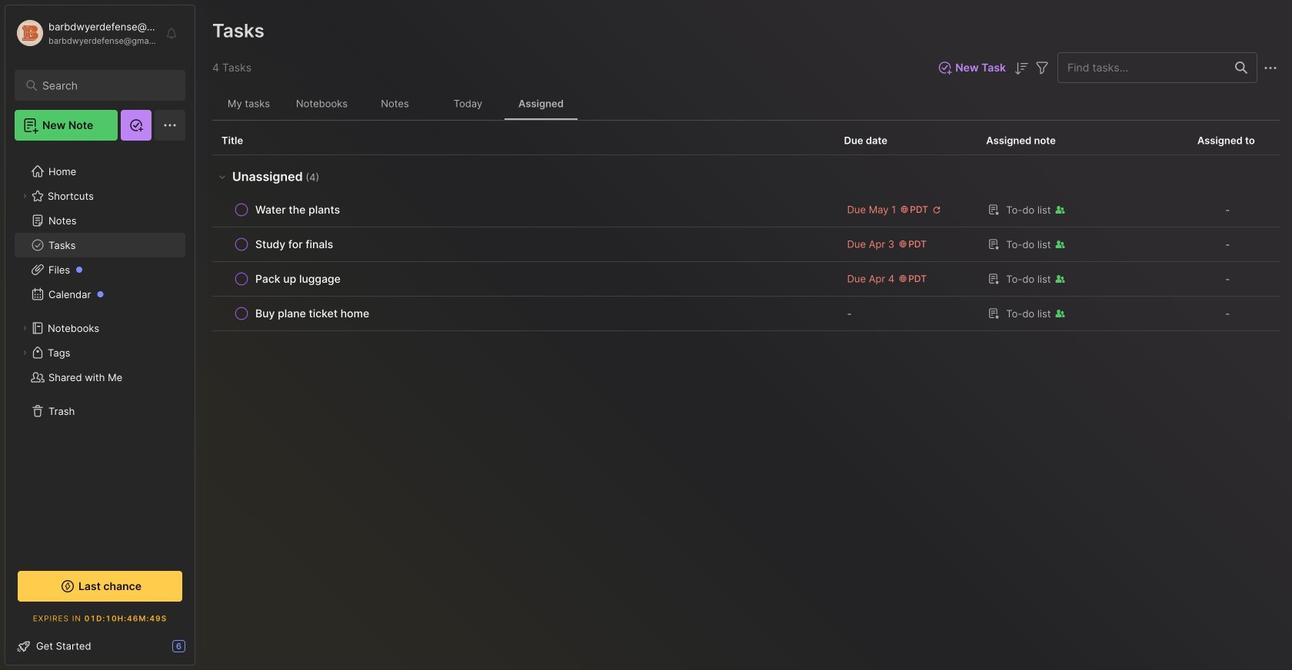 Task type: vqa. For each thing, say whether or not it's contained in the screenshot.
tree
yes



Task type: locate. For each thing, give the bounding box(es) containing it.
row
[[212, 193, 1280, 228], [222, 199, 826, 221], [212, 228, 1280, 262], [222, 234, 826, 255], [212, 262, 1280, 297], [222, 268, 826, 290], [212, 297, 1280, 332], [222, 303, 826, 325]]

More actions and view options field
[[1258, 58, 1280, 77]]

buy plane ticket home 4 cell
[[255, 306, 369, 322]]

Account field
[[15, 18, 157, 48]]

None search field
[[42, 76, 165, 95]]

tree
[[5, 150, 195, 555]]

filter tasks image
[[1033, 59, 1052, 77]]

expand tags image
[[20, 349, 29, 358]]

tree inside main element
[[5, 150, 195, 555]]

Filter tasks field
[[1033, 58, 1052, 77]]

collapse unassigned image
[[216, 171, 228, 183]]

Sort tasks by… field
[[1012, 58, 1031, 78]]

row group
[[212, 155, 1280, 332]]



Task type: describe. For each thing, give the bounding box(es) containing it.
more actions and view options image
[[1262, 59, 1280, 77]]

pack up luggage 3 cell
[[255, 272, 341, 287]]

expand notebooks image
[[20, 324, 29, 333]]

main element
[[0, 0, 200, 671]]

Search text field
[[42, 78, 165, 93]]

Find tasks… text field
[[1059, 55, 1226, 80]]

study for finals 2 cell
[[255, 237, 333, 252]]

water the plants 1 cell
[[255, 202, 340, 218]]

Help and Learning task checklist field
[[5, 635, 195, 659]]

click to collapse image
[[194, 642, 206, 661]]

none search field inside main element
[[42, 76, 165, 95]]



